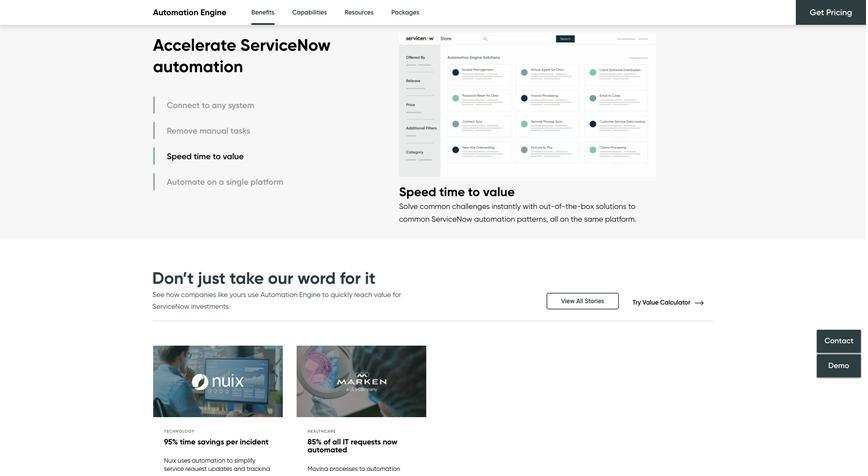 Task type: describe. For each thing, give the bounding box(es) containing it.
servicenow inside speed time to value solve common challenges instantly with out-of-the-box solutions to common servicenow automation patterns, all on the same platform.
[[432, 215, 472, 224]]

patterns,
[[517, 215, 548, 224]]

automation engine
[[153, 7, 227, 17]]

connect
[[167, 100, 200, 110]]

contact link
[[817, 330, 861, 353]]

resources link
[[345, 0, 374, 25]]

accelerate servicenow automation
[[153, 34, 331, 77]]

nuix reduces routing time for support incidents by 95% image
[[153, 346, 283, 419]]

system
[[228, 100, 254, 110]]

pricing
[[827, 7, 853, 17]]

platform
[[251, 177, 283, 187]]

accelerate
[[153, 34, 236, 55]]

reach
[[354, 291, 372, 299]]

engine inside don't just take our word for it see how companies like yours use automation engine to quickly reach value for servicenow investments.
[[299, 291, 321, 299]]

0 vertical spatial common
[[420, 202, 450, 211]]

85%
[[308, 438, 322, 447]]

like
[[218, 291, 228, 299]]

connect to any system link
[[153, 97, 285, 114]]

solutions
[[596, 202, 627, 211]]

solve
[[399, 202, 418, 211]]

marken automates it service delivery enterprise-wide image
[[297, 346, 426, 419]]

95%
[[164, 438, 178, 447]]

companies
[[181, 291, 216, 299]]

demo link
[[817, 355, 861, 378]]

don't just take our word for it see how companies like yours use automation engine to quickly reach value for servicenow investments.
[[152, 268, 401, 311]]

servicenow inside the accelerate servicenow automation
[[240, 34, 331, 55]]

just
[[198, 268, 226, 289]]

take
[[230, 268, 264, 289]]

out-
[[539, 202, 555, 211]]

use ootb solutions to solve common challenges image
[[399, 26, 656, 184]]

to inside don't just take our word for it see how companies like yours use automation engine to quickly reach value for servicenow investments.
[[322, 291, 329, 299]]

the
[[571, 215, 582, 224]]

try
[[633, 299, 641, 307]]

to up challenges on the top right of the page
[[468, 184, 480, 200]]

remove manual tasks link
[[153, 122, 285, 140]]

don't
[[152, 268, 194, 289]]

0 vertical spatial for
[[340, 268, 361, 289]]

a
[[219, 177, 224, 187]]

request
[[185, 466, 207, 472]]

updates
[[208, 466, 232, 472]]

use
[[248, 291, 259, 299]]

automated
[[308, 446, 347, 455]]

platform.
[[605, 215, 637, 224]]

remove
[[167, 126, 197, 136]]

value for speed time to value solve common challenges instantly with out-of-the-box solutions to common servicenow automation patterns, all on the same platform.
[[483, 184, 515, 200]]

speed time to value
[[167, 151, 244, 161]]

remove manual tasks
[[167, 126, 250, 136]]

to inside nuix uses automation to simplify service request updates and trackin
[[227, 458, 233, 465]]

our
[[268, 268, 293, 289]]

get
[[810, 7, 825, 17]]

word
[[298, 268, 336, 289]]

requests
[[351, 438, 381, 447]]

simplify
[[234, 458, 256, 465]]

time for speed time to value solve common challenges instantly with out-of-the-box solutions to common servicenow automation patterns, all on the same platform.
[[440, 184, 465, 200]]

automate on a single platform
[[167, 177, 283, 187]]

to left the any
[[202, 100, 210, 110]]

85% of all it requests now automated
[[308, 438, 398, 455]]

calculator
[[660, 299, 691, 307]]

packages
[[392, 9, 419, 16]]

with
[[523, 202, 537, 211]]

capabilities
[[292, 9, 327, 16]]

speed time to value link
[[153, 148, 285, 165]]

service
[[164, 466, 184, 472]]

0 horizontal spatial automation
[[153, 7, 198, 17]]

nuix
[[164, 458, 176, 465]]



Task type: vqa. For each thing, say whether or not it's contained in the screenshot.
Canada - Français
no



Task type: locate. For each thing, give the bounding box(es) containing it.
view all stories
[[561, 298, 604, 305]]

see
[[152, 291, 164, 299]]

demo
[[829, 361, 850, 371]]

try value calculator
[[633, 299, 692, 307]]

instantly
[[492, 202, 521, 211]]

incident
[[240, 438, 269, 447]]

automation down 'accelerate'
[[153, 56, 243, 77]]

2 vertical spatial automation
[[192, 458, 225, 465]]

automation inside nuix uses automation to simplify service request updates and trackin
[[192, 458, 225, 465]]

box
[[581, 202, 594, 211]]

time up challenges on the top right of the page
[[440, 184, 465, 200]]

time inside speed time to value solve common challenges instantly with out-of-the-box solutions to common servicenow automation patterns, all on the same platform.
[[440, 184, 465, 200]]

common down solve
[[399, 215, 430, 224]]

investments.
[[191, 303, 230, 311]]

now
[[383, 438, 398, 447]]

to down remove manual tasks 'link'
[[213, 151, 221, 161]]

to up updates
[[227, 458, 233, 465]]

all inside 85% of all it requests now automated
[[332, 438, 341, 447]]

0 vertical spatial all
[[550, 215, 558, 224]]

0 horizontal spatial all
[[332, 438, 341, 447]]

value right 'reach' on the left
[[374, 291, 391, 299]]

1 vertical spatial on
[[560, 215, 569, 224]]

contact
[[825, 337, 854, 346]]

speed time to value solve common challenges instantly with out-of-the-box solutions to common servicenow automation patterns, all on the same platform.
[[399, 184, 637, 224]]

value for speed time to value
[[223, 151, 244, 161]]

1 horizontal spatial engine
[[299, 291, 321, 299]]

automation for nuix uses automation to simplify service request updates and trackin
[[192, 458, 225, 465]]

value
[[643, 299, 659, 307]]

automate
[[167, 177, 205, 187]]

0 vertical spatial speed
[[167, 151, 192, 161]]

1 horizontal spatial for
[[393, 291, 401, 299]]

1 vertical spatial automation
[[261, 291, 298, 299]]

all left it
[[332, 438, 341, 447]]

1 horizontal spatial automation
[[261, 291, 298, 299]]

speed down the "remove"
[[167, 151, 192, 161]]

0 vertical spatial on
[[207, 177, 217, 187]]

speed inside speed time to value solve common challenges instantly with out-of-the-box solutions to common servicenow automation patterns, all on the same platform.
[[399, 184, 436, 200]]

benefits link
[[251, 0, 274, 27]]

nuix uses automation to simplify service request updates and trackin
[[164, 458, 270, 472]]

1 horizontal spatial on
[[560, 215, 569, 224]]

common right solve
[[420, 202, 450, 211]]

connect to any system
[[167, 100, 254, 110]]

automation for accelerate servicenow automation
[[153, 56, 243, 77]]

on inside speed time to value solve common challenges instantly with out-of-the-box solutions to common servicenow automation patterns, all on the same platform.
[[560, 215, 569, 224]]

try value calculator link
[[633, 299, 714, 307]]

get pricing
[[810, 7, 853, 17]]

speed
[[167, 151, 192, 161], [399, 184, 436, 200]]

automation inside speed time to value solve common challenges instantly with out-of-the-box solutions to common servicenow automation patterns, all on the same platform.
[[474, 215, 515, 224]]

per
[[226, 438, 238, 447]]

manual
[[200, 126, 228, 136]]

1 horizontal spatial speed
[[399, 184, 436, 200]]

engine
[[201, 7, 227, 17], [299, 291, 321, 299]]

1 horizontal spatial value
[[374, 291, 391, 299]]

servicenow inside don't just take our word for it see how companies like yours use automation engine to quickly reach value for servicenow investments.
[[152, 303, 189, 311]]

automation up updates
[[192, 458, 225, 465]]

value up single on the left top
[[223, 151, 244, 161]]

for right 'reach' on the left
[[393, 291, 401, 299]]

single
[[226, 177, 249, 187]]

on
[[207, 177, 217, 187], [560, 215, 569, 224]]

of-
[[555, 202, 566, 211]]

it
[[365, 268, 376, 289]]

0 horizontal spatial speed
[[167, 151, 192, 161]]

tasks
[[231, 126, 250, 136]]

1 horizontal spatial all
[[550, 215, 558, 224]]

1 vertical spatial all
[[332, 438, 341, 447]]

benefits
[[251, 9, 274, 16]]

time right 95%
[[180, 438, 196, 447]]

challenges
[[452, 202, 490, 211]]

for
[[340, 268, 361, 289], [393, 291, 401, 299]]

same
[[584, 215, 603, 224]]

2 vertical spatial value
[[374, 291, 391, 299]]

time down remove manual tasks
[[194, 151, 211, 161]]

value inside speed time to value solve common challenges instantly with out-of-the-box solutions to common servicenow automation patterns, all on the same platform.
[[483, 184, 515, 200]]

1 vertical spatial time
[[440, 184, 465, 200]]

how
[[166, 291, 179, 299]]

1 vertical spatial engine
[[299, 291, 321, 299]]

packages link
[[392, 0, 419, 25]]

1 horizontal spatial servicenow
[[240, 34, 331, 55]]

0 horizontal spatial servicenow
[[152, 303, 189, 311]]

2 horizontal spatial servicenow
[[432, 215, 472, 224]]

stories
[[585, 298, 604, 305]]

1 vertical spatial speed
[[399, 184, 436, 200]]

and
[[234, 466, 245, 472]]

automation down "instantly"
[[474, 215, 515, 224]]

the-
[[566, 202, 581, 211]]

speed for speed time to value solve common challenges instantly with out-of-the-box solutions to common servicenow automation patterns, all on the same platform.
[[399, 184, 436, 200]]

0 horizontal spatial for
[[340, 268, 361, 289]]

savings
[[197, 438, 224, 447]]

automation
[[153, 7, 198, 17], [261, 291, 298, 299]]

2 vertical spatial servicenow
[[152, 303, 189, 311]]

to
[[202, 100, 210, 110], [213, 151, 221, 161], [468, 184, 480, 200], [629, 202, 636, 211], [322, 291, 329, 299], [227, 458, 233, 465]]

2 vertical spatial time
[[180, 438, 196, 447]]

it
[[343, 438, 349, 447]]

all
[[550, 215, 558, 224], [332, 438, 341, 447]]

resources
[[345, 9, 374, 16]]

2 horizontal spatial value
[[483, 184, 515, 200]]

time for speed time to value
[[194, 151, 211, 161]]

0 vertical spatial automation
[[153, 56, 243, 77]]

0 vertical spatial time
[[194, 151, 211, 161]]

value inside don't just take our word for it see how companies like yours use automation engine to quickly reach value for servicenow investments.
[[374, 291, 391, 299]]

0 horizontal spatial value
[[223, 151, 244, 161]]

speed for speed time to value
[[167, 151, 192, 161]]

0 vertical spatial value
[[223, 151, 244, 161]]

automation inside don't just take our word for it see how companies like yours use automation engine to quickly reach value for servicenow investments.
[[261, 291, 298, 299]]

time
[[194, 151, 211, 161], [440, 184, 465, 200], [180, 438, 196, 447]]

on left the
[[560, 215, 569, 224]]

0 horizontal spatial on
[[207, 177, 217, 187]]

1 vertical spatial value
[[483, 184, 515, 200]]

get pricing link
[[796, 0, 866, 25]]

all
[[576, 298, 583, 305]]

all inside speed time to value solve common challenges instantly with out-of-the-box solutions to common servicenow automation patterns, all on the same platform.
[[550, 215, 558, 224]]

common
[[420, 202, 450, 211], [399, 215, 430, 224]]

automation inside the accelerate servicenow automation
[[153, 56, 243, 77]]

0 vertical spatial engine
[[201, 7, 227, 17]]

automation
[[153, 56, 243, 77], [474, 215, 515, 224], [192, 458, 225, 465]]

1 vertical spatial common
[[399, 215, 430, 224]]

1 vertical spatial automation
[[474, 215, 515, 224]]

value
[[223, 151, 244, 161], [483, 184, 515, 200], [374, 291, 391, 299]]

95% time savings per incident
[[164, 438, 269, 447]]

yours
[[230, 291, 246, 299]]

value up "instantly"
[[483, 184, 515, 200]]

for up quickly
[[340, 268, 361, 289]]

1 vertical spatial for
[[393, 291, 401, 299]]

quickly
[[331, 291, 353, 299]]

all down 'of-'
[[550, 215, 558, 224]]

view all stories link
[[547, 293, 619, 310]]

speed inside speed time to value link
[[167, 151, 192, 161]]

speed up solve
[[399, 184, 436, 200]]

0 horizontal spatial engine
[[201, 7, 227, 17]]

view
[[561, 298, 575, 305]]

automate on a single platform link
[[153, 173, 285, 191]]

0 vertical spatial servicenow
[[240, 34, 331, 55]]

to left quickly
[[322, 291, 329, 299]]

0 vertical spatial automation
[[153, 7, 198, 17]]

on left a
[[207, 177, 217, 187]]

capabilities link
[[292, 0, 327, 25]]

any
[[212, 100, 226, 110]]

1 vertical spatial servicenow
[[432, 215, 472, 224]]

uses
[[178, 458, 190, 465]]

of
[[324, 438, 331, 447]]

to up platform.
[[629, 202, 636, 211]]

time for 95% time savings per incident
[[180, 438, 196, 447]]



